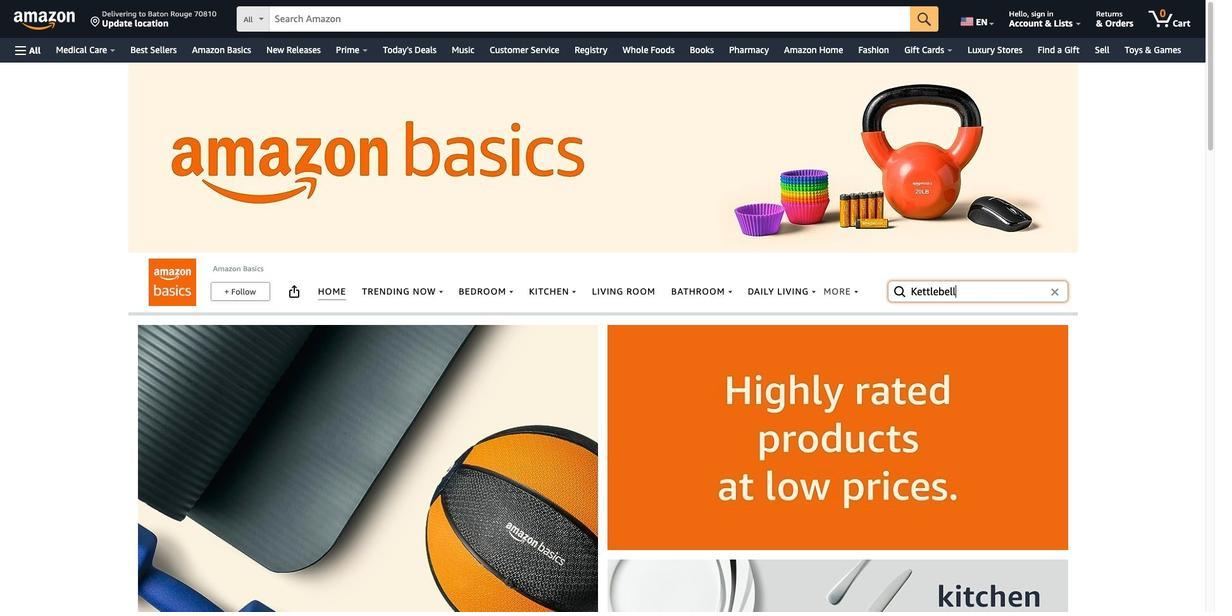 Task type: describe. For each thing, give the bounding box(es) containing it.
none search field inside navigation navigation
[[237, 6, 939, 33]]

search image
[[892, 284, 907, 299]]

share image
[[286, 284, 302, 299]]

amazon image
[[14, 11, 75, 30]]

Search Amazon text field
[[270, 7, 910, 31]]



Task type: locate. For each thing, give the bounding box(es) containing it.
Search all Amazon Basics search field
[[911, 281, 1047, 303]]

none submit inside navigation navigation
[[910, 6, 939, 32]]

amazon basics logo image
[[149, 259, 196, 306]]

navigation navigation
[[0, 0, 1206, 63]]

clear image
[[1051, 289, 1059, 296]]

None search field
[[237, 6, 939, 33]]

None submit
[[910, 6, 939, 32]]



Task type: vqa. For each thing, say whether or not it's contained in the screenshot.
search box
yes



